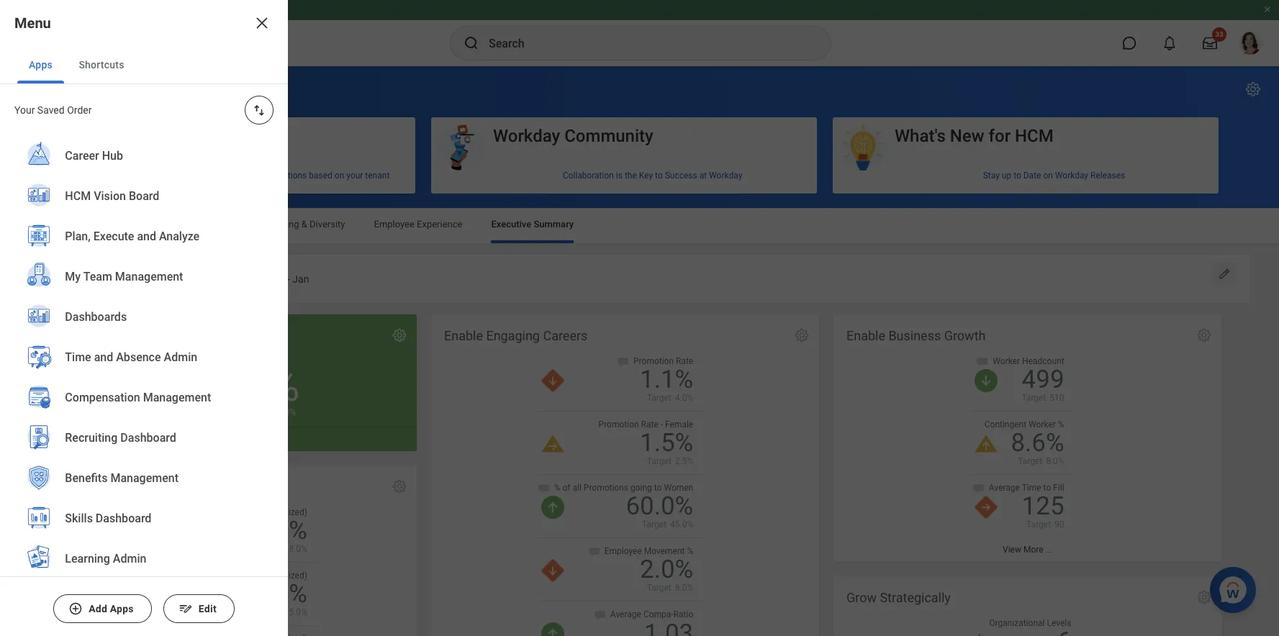 Task type: describe. For each thing, give the bounding box(es) containing it.
time and absence admin link
[[17, 338, 271, 379]]

hcm inside button
[[1015, 126, 1054, 146]]

8.6% target 8.0%
[[1011, 428, 1065, 467]]

recruiting
[[65, 431, 117, 445]]

more
[[1024, 545, 1044, 555]]

levels
[[1047, 618, 1072, 628]]

career hub link
[[17, 136, 271, 178]]

saved
[[37, 104, 65, 116]]

planning
[[74, 219, 110, 230]]

organizational for organizational health
[[139, 219, 199, 230]]

dynamically
[[148, 170, 193, 180]]

grow strategically element
[[834, 576, 1222, 636]]

8.0% inside retain & engage talent element
[[289, 544, 307, 554]]

add apps
[[89, 603, 134, 615]]

to right up
[[1014, 170, 1021, 180]]

workday community button
[[431, 117, 817, 172]]

499
[[1022, 365, 1065, 394]]

up warning image
[[975, 436, 998, 453]]

to right key
[[655, 170, 663, 180]]

success
[[665, 170, 697, 180]]

employee for employee experience
[[374, 219, 415, 230]]

target for 499
[[1022, 393, 1046, 403]]

workforce
[[29, 219, 72, 230]]

0 vertical spatial worker
[[993, 356, 1020, 366]]

headcount to plan %
[[42, 339, 161, 354]]

jan
[[293, 274, 309, 285]]

hcm vision board link
[[17, 176, 271, 218]]

retain & engage talent element
[[29, 466, 417, 636]]

- inside enable engaging careers element
[[661, 420, 663, 430]]

enable business growth
[[847, 328, 986, 343]]

headcount inside enable business growth element
[[1022, 356, 1065, 366]]

hcm vision board inside hcm vision board link
[[65, 190, 159, 203]]

...
[[1046, 545, 1053, 555]]

women
[[664, 483, 693, 493]]

learning
[[65, 552, 110, 566]]

health
[[202, 219, 229, 230]]

2 ytd from the top
[[241, 571, 257, 581]]

tab list containing apps
[[0, 46, 288, 84]]

2.0% target 8.0%
[[640, 555, 693, 594]]

rate for promotion rate
[[676, 356, 693, 366]]

retain
[[42, 479, 78, 494]]

to inside enable engaging careers element
[[654, 483, 662, 493]]

2.0%
[[640, 555, 693, 585]]

what's new for hcm
[[895, 126, 1054, 146]]

average compa-ratio
[[610, 610, 693, 620]]

releases
[[1091, 170, 1126, 180]]

tenant
[[365, 170, 390, 180]]

% right plan
[[152, 339, 161, 354]]

workday dynamically suggests business questions based on your tenant link
[[30, 165, 415, 186]]

2 turnover from the top
[[196, 571, 230, 581]]

skills dashboard
[[65, 512, 151, 526]]

1 turnover from the top
[[196, 507, 230, 518]]

execute
[[93, 230, 134, 244]]

what's
[[895, 126, 946, 146]]

enable engaging careers
[[444, 328, 588, 343]]

questions
[[269, 170, 307, 180]]

% left the of
[[554, 483, 561, 493]]

vision inside 97.0% main content
[[72, 79, 121, 99]]

8.0% for 2.0%
[[675, 583, 693, 594]]

2021 - jan
[[262, 274, 309, 285]]

engaging
[[486, 328, 540, 343]]

Global Modern Services text field
[[109, 265, 216, 290]]

skills
[[65, 512, 93, 526]]

up bad image
[[123, 584, 146, 607]]

my team management
[[65, 270, 183, 284]]

absence
[[116, 351, 161, 365]]

global modern services
[[109, 274, 216, 285]]

1.5% target 2.5%
[[640, 428, 693, 467]]

2021 - Jan text field
[[262, 265, 309, 290]]

stay up to date on workday releases link
[[833, 165, 1219, 186]]

1 horizontal spatial worker
[[1029, 420, 1056, 430]]

collaboration
[[563, 170, 614, 180]]

shortcuts button
[[67, 46, 136, 84]]

going
[[631, 483, 652, 493]]

stay up to date on workday releases
[[983, 170, 1126, 180]]

125
[[1022, 492, 1065, 521]]

plan
[[123, 339, 148, 354]]

time and absence admin
[[65, 351, 197, 365]]

benefits management link
[[17, 459, 271, 500]]

worker headcount
[[993, 356, 1065, 366]]

grow
[[847, 590, 877, 605]]

recruiting dashboard
[[65, 431, 176, 445]]

edit image
[[1217, 267, 1232, 282]]

on inside stay up to date on workday releases link
[[1043, 170, 1053, 180]]

5.4%
[[254, 580, 307, 609]]

menu
[[14, 14, 51, 32]]

my
[[65, 270, 80, 284]]

ratio
[[674, 610, 693, 620]]

0 vertical spatial headcount
[[42, 339, 105, 354]]

apps inside button
[[110, 603, 134, 615]]

workforce planning
[[29, 219, 110, 230]]

board inside list
[[129, 190, 159, 203]]

modern
[[141, 274, 175, 285]]

strategically
[[880, 590, 951, 605]]

promotion for promotion rate
[[634, 356, 674, 366]]

enable engaging careers element
[[431, 314, 819, 636]]

benefits management
[[65, 472, 178, 485]]

1 ytd from the top
[[241, 507, 257, 518]]

target for 2.0%
[[647, 583, 672, 594]]

growth
[[944, 328, 986, 343]]

organization
[[43, 273, 101, 284]]

1 (annualized) from the top
[[259, 507, 307, 518]]

configure this page image
[[1245, 81, 1262, 98]]

tab list inside 97.0% main content
[[14, 209, 1265, 243]]

neutral warning image
[[541, 436, 564, 453]]

sort image
[[252, 103, 266, 117]]

employee for employee movement %
[[605, 547, 642, 557]]

based
[[309, 170, 333, 180]]

belonging & diversity
[[258, 219, 345, 230]]

organization element
[[109, 264, 216, 291]]

experience
[[417, 219, 463, 230]]

125 target 90
[[1022, 492, 1065, 530]]

100.0%
[[268, 408, 296, 418]]

collaboration is the key to success at workday
[[563, 170, 743, 180]]

order
[[67, 104, 92, 116]]

voluntary
[[158, 571, 194, 581]]

promotion rate
[[634, 356, 693, 366]]

female
[[665, 420, 693, 430]]

grow strategically
[[847, 590, 951, 605]]

60.0% target 45.0%
[[626, 492, 693, 530]]

% right movement
[[687, 547, 693, 557]]

business
[[889, 328, 941, 343]]

recruiting dashboard link
[[17, 418, 271, 460]]

add
[[89, 603, 107, 615]]

target for 8.6%
[[1018, 456, 1043, 467]]

apps inside button
[[29, 59, 53, 71]]

down good image
[[975, 369, 998, 392]]

average compa-ratio button
[[538, 602, 713, 636]]

time inside enable business growth element
[[1022, 483, 1042, 493]]

view more ...
[[1003, 545, 1053, 555]]



Task type: vqa. For each thing, say whether or not it's contained in the screenshot.
STRATEGICALLY
yes



Task type: locate. For each thing, give the bounding box(es) containing it.
hcm vision board inside 97.0% main content
[[29, 79, 171, 99]]

organizational inside button
[[989, 618, 1045, 628]]

movement
[[644, 547, 685, 557]]

average left compa-
[[610, 610, 641, 620]]

2 (annualized) from the top
[[259, 571, 307, 581]]

headcount up 510
[[1022, 356, 1065, 366]]

up good image inside "average compa-ratio" button
[[541, 623, 564, 636]]

compa-
[[644, 610, 674, 620]]

workday community
[[493, 126, 654, 146]]

0 vertical spatial employee
[[374, 219, 415, 230]]

worker up down good image
[[993, 356, 1020, 366]]

& for retain
[[81, 479, 89, 494]]

employee left experience
[[374, 219, 415, 230]]

services
[[178, 274, 216, 285]]

organizational health
[[139, 219, 229, 230]]

management
[[115, 270, 183, 284], [143, 391, 211, 405], [110, 472, 178, 485]]

ytd down 7.5%
[[241, 571, 257, 581]]

all
[[573, 483, 582, 493]]

worker down 510
[[1029, 420, 1056, 430]]

promotion for promotion rate - female
[[599, 420, 639, 430]]

1 vertical spatial turnover
[[196, 571, 230, 581]]

target inside 1.1% target 4.0%
[[647, 393, 672, 403]]

1 vertical spatial and
[[94, 351, 113, 365]]

90
[[1055, 520, 1065, 530]]

1 vertical spatial ytd
[[241, 571, 257, 581]]

employee experience
[[374, 219, 463, 230]]

global
[[109, 274, 138, 285]]

1 horizontal spatial average
[[989, 483, 1020, 493]]

1 vertical spatial up good image
[[123, 520, 146, 543]]

down bad image
[[541, 369, 564, 392]]

1 vertical spatial time
[[1022, 483, 1042, 493]]

1 vertical spatial organizational
[[989, 618, 1045, 628]]

ytd
[[241, 507, 257, 518], [241, 571, 257, 581]]

edit
[[199, 603, 217, 615]]

average inside enable business growth element
[[989, 483, 1020, 493]]

to right the going at the bottom of page
[[654, 483, 662, 493]]

enable for 499
[[847, 328, 886, 343]]

1 vertical spatial worker
[[1029, 420, 1056, 430]]

compensation management
[[65, 391, 211, 405]]

to left plan
[[108, 339, 120, 354]]

0 horizontal spatial -
[[287, 274, 290, 285]]

up good image down down bad icon on the bottom left of page
[[541, 623, 564, 636]]

vision up planning
[[93, 190, 126, 203]]

rate
[[676, 356, 693, 366], [641, 420, 659, 430]]

what's new for hcm button
[[833, 117, 1219, 172]]

8.0% up 5.4%
[[289, 544, 307, 554]]

enable left business
[[847, 328, 886, 343]]

time down dashboards
[[65, 351, 91, 365]]

management for compensation management
[[143, 391, 211, 405]]

hcm up saved
[[29, 79, 67, 99]]

1.5%
[[640, 428, 693, 458]]

0 vertical spatial dashboard
[[120, 431, 176, 445]]

% left 5.4%
[[232, 571, 238, 581]]

apps
[[29, 59, 53, 71], [110, 603, 134, 615]]

2 vertical spatial hcm
[[65, 190, 91, 203]]

0 vertical spatial &
[[301, 219, 307, 230]]

benefits
[[65, 472, 107, 485]]

45.0%
[[670, 520, 693, 530]]

1 vertical spatial tab list
[[14, 209, 1265, 243]]

on right date
[[1043, 170, 1053, 180]]

target up compa-
[[647, 583, 672, 594]]

down bad image
[[541, 560, 564, 583]]

0 horizontal spatial employee
[[374, 219, 415, 230]]

your
[[14, 104, 35, 116]]

hcm vision board up planning
[[65, 190, 159, 203]]

1 horizontal spatial -
[[661, 420, 663, 430]]

employee left movement
[[605, 547, 642, 557]]

1 vertical spatial average
[[610, 610, 641, 620]]

dashboards link
[[17, 297, 271, 339]]

executive summary
[[491, 219, 574, 230]]

8.0% up ratio
[[675, 583, 693, 594]]

0 horizontal spatial on
[[335, 170, 344, 180]]

list containing career hub
[[0, 136, 288, 636]]

view
[[1003, 545, 1022, 555]]

1 vertical spatial (annualized)
[[259, 571, 307, 581]]

% of all promotions going to women
[[554, 483, 693, 493]]

& left diversity
[[301, 219, 307, 230]]

& inside tab list
[[301, 219, 307, 230]]

organizational up analyze
[[139, 219, 199, 230]]

0 vertical spatial tab list
[[0, 46, 288, 84]]

management for benefits management
[[110, 472, 178, 485]]

summary
[[534, 219, 574, 230]]

1 vertical spatial management
[[143, 391, 211, 405]]

target left 90
[[1027, 520, 1051, 530]]

contingent worker %
[[985, 420, 1065, 430]]

2 on from the left
[[1043, 170, 1053, 180]]

8.0% for 8.6%
[[1046, 456, 1065, 467]]

1 vertical spatial vision
[[93, 190, 126, 203]]

enable inside enable engaging careers element
[[444, 328, 483, 343]]

inbox large image
[[1203, 36, 1217, 50]]

hcm vision board
[[29, 79, 171, 99], [65, 190, 159, 203]]

499 target 510
[[1022, 365, 1065, 403]]

- left female
[[661, 420, 663, 430]]

admin up neutral good image
[[164, 351, 197, 365]]

0 vertical spatial average
[[989, 483, 1020, 493]]

0 vertical spatial admin
[[164, 351, 197, 365]]

0 vertical spatial ytd
[[241, 507, 257, 518]]

0 horizontal spatial organizational
[[139, 219, 199, 230]]

1 enable from the left
[[444, 328, 483, 343]]

global navigation dialog
[[0, 0, 288, 636]]

enable inside enable business growth element
[[847, 328, 886, 343]]

target inside 60.0% target 45.0%
[[642, 520, 667, 530]]

up good image for average compa-ratio
[[541, 623, 564, 636]]

97.0%
[[184, 360, 300, 411]]

enable
[[444, 328, 483, 343], [847, 328, 886, 343]]

dashboard down the compensation management link
[[120, 431, 176, 445]]

and left analyze
[[137, 230, 156, 244]]

compensation management link
[[17, 378, 271, 420]]

2 vertical spatial 8.0%
[[675, 583, 693, 594]]

careers
[[543, 328, 588, 343]]

profile logan mcneil element
[[1230, 27, 1271, 59]]

up good image for % of all promotions going to women
[[541, 496, 564, 519]]

headcount down dashboards
[[42, 339, 105, 354]]

& for belonging
[[301, 219, 307, 230]]

- left jan
[[287, 274, 290, 285]]

board inside 97.0% main content
[[125, 79, 171, 99]]

0 horizontal spatial admin
[[113, 552, 146, 566]]

8.6%
[[1011, 428, 1065, 458]]

close environment banner image
[[1264, 5, 1272, 14]]

target left 510
[[1022, 393, 1046, 403]]

1 vertical spatial hcm vision board
[[65, 190, 159, 203]]

0 horizontal spatial worker
[[993, 356, 1020, 366]]

plan, execute and analyze link
[[17, 217, 271, 258]]

career
[[65, 149, 99, 163]]

1 horizontal spatial rate
[[676, 356, 693, 366]]

8.0% up fill
[[1046, 456, 1065, 467]]

community
[[565, 126, 654, 146]]

1 horizontal spatial admin
[[164, 351, 197, 365]]

hub
[[102, 149, 123, 163]]

0 vertical spatial organizational
[[139, 219, 199, 230]]

% inside enable business growth element
[[1058, 420, 1065, 430]]

on left your
[[335, 170, 344, 180]]

organizational up neutral warning icon at the right bottom of page
[[989, 618, 1045, 628]]

learning admin link
[[17, 539, 271, 581]]

target inside 1.5% target 2.5%
[[647, 456, 672, 467]]

2 enable from the left
[[847, 328, 886, 343]]

neutral warning image
[[968, 634, 991, 636]]

ytd up "voluntary turnover % ytd (annualized)"
[[241, 507, 257, 518]]

0 vertical spatial apps
[[29, 59, 53, 71]]

the
[[625, 170, 637, 180]]

voluntary turnover % ytd (annualized)
[[158, 571, 307, 581]]

0 horizontal spatial rate
[[641, 420, 659, 430]]

target inside 125 target 90
[[1027, 520, 1051, 530]]

1 horizontal spatial employee
[[605, 547, 642, 557]]

is
[[616, 170, 623, 180]]

5.0%
[[289, 608, 307, 618]]

0 vertical spatial turnover
[[196, 507, 230, 518]]

up good image inside retain & engage talent element
[[123, 520, 146, 543]]

date
[[1024, 170, 1041, 180]]

rate up 4.0%
[[676, 356, 693, 366]]

list
[[0, 136, 288, 636]]

0 vertical spatial board
[[125, 79, 171, 99]]

target up average time to fill
[[1018, 456, 1043, 467]]

apps button
[[17, 46, 64, 84]]

up good image down the of
[[541, 496, 564, 519]]

0 horizontal spatial &
[[81, 479, 89, 494]]

%
[[152, 339, 161, 354], [1058, 420, 1065, 430], [554, 483, 561, 493], [232, 507, 238, 518], [687, 547, 693, 557], [232, 571, 238, 581]]

1 vertical spatial admin
[[113, 552, 146, 566]]

1 vertical spatial rate
[[641, 420, 659, 430]]

tab list containing workforce planning
[[14, 209, 1265, 243]]

0 vertical spatial -
[[287, 274, 290, 285]]

1 vertical spatial 8.0%
[[289, 544, 307, 554]]

0 vertical spatial promotion
[[634, 356, 674, 366]]

admin
[[164, 351, 197, 365], [113, 552, 146, 566]]

edit button
[[163, 595, 235, 623]]

average for average time to fill
[[989, 483, 1020, 493]]

% left 7.5%
[[232, 507, 238, 518]]

0 horizontal spatial enable
[[444, 328, 483, 343]]

target left 4.0%
[[647, 393, 672, 403]]

neutral good image
[[146, 372, 173, 400]]

0 vertical spatial hcm vision board
[[29, 79, 171, 99]]

worker
[[993, 356, 1020, 366], [1029, 420, 1056, 430]]

to left fill
[[1044, 483, 1051, 493]]

0 vertical spatial time
[[65, 351, 91, 365]]

employee
[[374, 219, 415, 230], [605, 547, 642, 557]]

search image
[[463, 35, 480, 52]]

vision inside list
[[93, 190, 126, 203]]

view more ... link
[[834, 538, 1222, 562]]

target for 1.1%
[[647, 393, 672, 403]]

510
[[1050, 393, 1065, 403]]

talent
[[139, 479, 174, 494]]

target inside 2.0% target 8.0%
[[647, 583, 672, 594]]

1 horizontal spatial on
[[1043, 170, 1053, 180]]

time inside list
[[65, 351, 91, 365]]

and left plan
[[94, 351, 113, 365]]

fill
[[1053, 483, 1065, 493]]

workday inside 'button'
[[493, 126, 560, 146]]

target inside the 8.6% target 8.0%
[[1018, 456, 1043, 467]]

1 on from the left
[[335, 170, 344, 180]]

1 vertical spatial board
[[129, 190, 159, 203]]

stay
[[983, 170, 1000, 180]]

hcm vision board down shortcuts
[[29, 79, 171, 99]]

collaboration is the key to success at workday link
[[431, 165, 817, 186]]

1 horizontal spatial apps
[[110, 603, 134, 615]]

on inside workday dynamically suggests business questions based on your tenant link
[[335, 170, 344, 180]]

workday dynamically suggests business questions based on your tenant
[[112, 170, 390, 180]]

turnover up "voluntary turnover % ytd (annualized)"
[[196, 507, 230, 518]]

1 vertical spatial &
[[81, 479, 89, 494]]

target for 125
[[1027, 520, 1051, 530]]

0 horizontal spatial apps
[[29, 59, 53, 71]]

vision down shortcuts
[[72, 79, 121, 99]]

average inside button
[[610, 610, 641, 620]]

employee movement %
[[605, 547, 693, 557]]

1 vertical spatial employee
[[605, 547, 642, 557]]

enable business growth element
[[834, 314, 1222, 562]]

your
[[346, 170, 363, 180]]

1 horizontal spatial organizational
[[989, 618, 1045, 628]]

apps right add
[[110, 603, 134, 615]]

97.0% main content
[[0, 66, 1279, 636]]

tab list
[[0, 46, 288, 84], [14, 209, 1265, 243]]

1 horizontal spatial &
[[301, 219, 307, 230]]

neutral bad image
[[975, 496, 998, 519]]

- inside text field
[[287, 274, 290, 285]]

dashboards
[[65, 311, 127, 324]]

0 horizontal spatial 8.0%
[[289, 544, 307, 554]]

% down 510
[[1058, 420, 1065, 430]]

shortcuts
[[78, 59, 124, 71]]

target left 2.5% on the right of page
[[647, 456, 672, 467]]

team
[[83, 270, 112, 284]]

plan, execute and analyze
[[65, 230, 199, 244]]

enable left 'engaging'
[[444, 328, 483, 343]]

1 vertical spatial hcm
[[1015, 126, 1054, 146]]

hcm right for
[[1015, 126, 1054, 146]]

board
[[125, 79, 171, 99], [129, 190, 159, 203]]

1 horizontal spatial headcount
[[1022, 356, 1065, 366]]

2 horizontal spatial 8.0%
[[1046, 456, 1065, 467]]

0 vertical spatial (annualized)
[[259, 507, 307, 518]]

0 horizontal spatial and
[[94, 351, 113, 365]]

0 vertical spatial 8.0%
[[1046, 456, 1065, 467]]

0 horizontal spatial average
[[610, 610, 641, 620]]

1 horizontal spatial and
[[137, 230, 156, 244]]

apps down the menu
[[29, 59, 53, 71]]

1 vertical spatial -
[[661, 420, 663, 430]]

0 horizontal spatial time
[[65, 351, 91, 365]]

hcm up workforce planning
[[65, 190, 91, 203]]

hcm inside list
[[65, 190, 91, 203]]

board down dynamically
[[129, 190, 159, 203]]

workday
[[493, 126, 560, 146], [112, 170, 145, 180], [709, 170, 743, 180], [1055, 170, 1089, 180]]

promotions
[[584, 483, 629, 493]]

& right retain
[[81, 479, 89, 494]]

1 vertical spatial headcount
[[1022, 356, 1065, 366]]

1 vertical spatial dashboard
[[95, 512, 151, 526]]

banner
[[0, 0, 1279, 66]]

text edit image
[[178, 602, 193, 616]]

2 vertical spatial up good image
[[541, 623, 564, 636]]

0 vertical spatial management
[[115, 270, 183, 284]]

executive
[[491, 219, 531, 230]]

0 vertical spatial hcm
[[29, 79, 67, 99]]

average for average compa-ratio
[[610, 610, 641, 620]]

board up career hub link
[[125, 79, 171, 99]]

up good image up learning admin
[[123, 520, 146, 543]]

business
[[233, 170, 267, 180]]

promotion rate - female
[[599, 420, 693, 430]]

suggests
[[195, 170, 230, 180]]

enable for 1.1%
[[444, 328, 483, 343]]

target up employee movement %
[[642, 520, 667, 530]]

8.0% inside 2.0% target 8.0%
[[675, 583, 693, 594]]

turnover up edit
[[196, 571, 230, 581]]

target for 1.5%
[[647, 456, 672, 467]]

0 vertical spatial and
[[137, 230, 156, 244]]

admin up up bad icon
[[113, 552, 146, 566]]

0 horizontal spatial headcount
[[42, 339, 105, 354]]

dashboard down engage at the left bottom of page
[[95, 512, 151, 526]]

target inside 499 target 510
[[1022, 393, 1046, 403]]

plus circle image
[[68, 602, 83, 616]]

0 vertical spatial vision
[[72, 79, 121, 99]]

promotion
[[634, 356, 674, 366], [599, 420, 639, 430]]

0 vertical spatial rate
[[676, 356, 693, 366]]

average up neutral bad image
[[989, 483, 1020, 493]]

dashboard for skills dashboard
[[95, 512, 151, 526]]

1 horizontal spatial enable
[[847, 328, 886, 343]]

employee inside enable engaging careers element
[[605, 547, 642, 557]]

1 vertical spatial apps
[[110, 603, 134, 615]]

2 vertical spatial management
[[110, 472, 178, 485]]

x image
[[253, 14, 271, 32]]

1 horizontal spatial time
[[1022, 483, 1042, 493]]

0 vertical spatial up good image
[[541, 496, 564, 519]]

8.0% inside the 8.6% target 8.0%
[[1046, 456, 1065, 467]]

target for 60.0%
[[642, 520, 667, 530]]

up good image
[[541, 496, 564, 519], [123, 520, 146, 543], [541, 623, 564, 636]]

rate for promotion rate - female
[[641, 420, 659, 430]]

period element
[[262, 264, 309, 291]]

1 vertical spatial promotion
[[599, 420, 639, 430]]

rate left female
[[641, 420, 659, 430]]

time left fill
[[1022, 483, 1042, 493]]

to inside enable business growth element
[[1044, 483, 1051, 493]]

notifications large image
[[1163, 36, 1177, 50]]

organizational for organizational levels
[[989, 618, 1045, 628]]

organizational levels
[[989, 618, 1072, 628]]

1 horizontal spatial 8.0%
[[675, 583, 693, 594]]

dashboard for recruiting dashboard
[[120, 431, 176, 445]]



